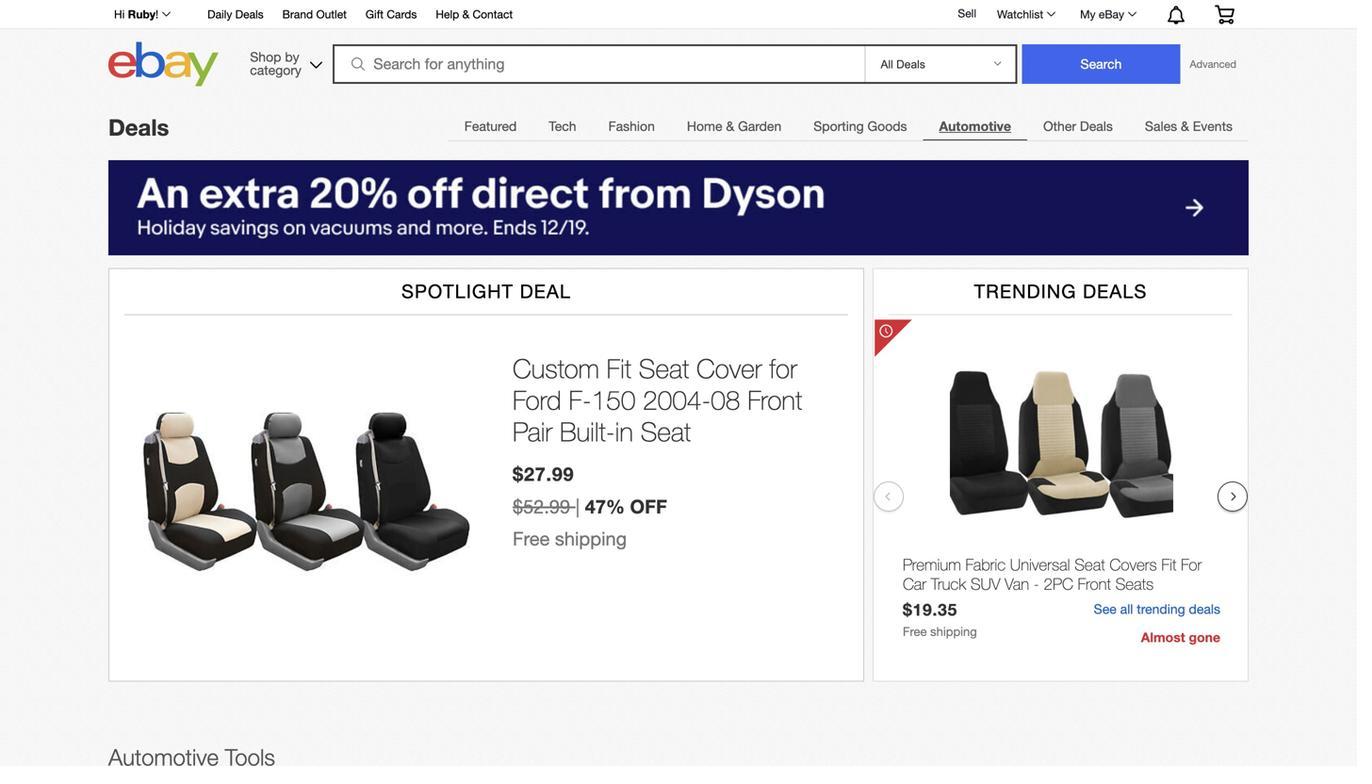 Task type: locate. For each thing, give the bounding box(es) containing it.
0 vertical spatial free
[[513, 528, 550, 550]]

menu bar containing featured
[[449, 107, 1249, 145]]

almost gone
[[1142, 630, 1221, 645]]

tech link
[[533, 107, 593, 145]]

fit
[[607, 353, 632, 384], [1162, 555, 1177, 574]]

deals
[[1189, 602, 1221, 617]]

1 vertical spatial free
[[903, 625, 927, 639]]

spotlight deal
[[402, 280, 571, 302]]

advanced
[[1190, 58, 1237, 70]]

premium fabric universal seat covers fit for car truck suv van - 2pc front seats link
[[903, 555, 1221, 598]]

free shipping down $19.35
[[903, 625, 977, 639]]

front inside custom fit seat cover for ford f-150 2004-08 front pair built-in seat
[[748, 385, 803, 416]]

& for sales
[[1181, 118, 1190, 134]]

sales & events
[[1145, 118, 1233, 134]]

fit up 150
[[607, 353, 632, 384]]

0 horizontal spatial free shipping
[[513, 528, 627, 550]]

sales
[[1145, 118, 1178, 134]]

& right sales at the right
[[1181, 118, 1190, 134]]

see all trending deals
[[1094, 602, 1221, 617]]

front
[[748, 385, 803, 416], [1078, 574, 1111, 593]]

0 vertical spatial seat
[[639, 353, 689, 384]]

seat left covers
[[1075, 555, 1106, 574]]

seat
[[639, 353, 689, 384], [641, 416, 691, 447], [1075, 555, 1106, 574]]

0 horizontal spatial shipping
[[555, 528, 627, 550]]

hi
[[114, 8, 125, 21]]

seat up 2004-
[[639, 353, 689, 384]]

0 horizontal spatial front
[[748, 385, 803, 416]]

& for home
[[726, 118, 735, 134]]

automotive link
[[924, 107, 1028, 145]]

deals
[[235, 8, 264, 21], [108, 114, 169, 140], [1080, 118, 1113, 134], [1083, 280, 1148, 302]]

0 horizontal spatial &
[[463, 8, 470, 21]]

outlet
[[316, 8, 347, 21]]

deals for other
[[1080, 118, 1113, 134]]

2 vertical spatial seat
[[1075, 555, 1106, 574]]

1 vertical spatial front
[[1078, 574, 1111, 593]]

1 vertical spatial free shipping
[[903, 625, 977, 639]]

my ebay
[[1081, 8, 1125, 21]]

0 horizontal spatial fit
[[607, 353, 632, 384]]

deals inside menu bar
[[1080, 118, 1113, 134]]

0 vertical spatial fit
[[607, 353, 632, 384]]

by
[[285, 49, 299, 65]]

shop
[[250, 49, 281, 65]]

cover
[[697, 353, 762, 384]]

deals for trending
[[1083, 280, 1148, 302]]

1 horizontal spatial &
[[726, 118, 735, 134]]

brand outlet
[[283, 8, 347, 21]]

fit left for
[[1162, 555, 1177, 574]]

custom
[[513, 353, 600, 384]]

1 vertical spatial shipping
[[931, 625, 977, 639]]

daily deals link
[[208, 5, 264, 25]]

front down for
[[748, 385, 803, 416]]

front inside premium fabric universal seat covers fit for car truck suv van - 2pc front seats
[[1078, 574, 1111, 593]]

shipping
[[555, 528, 627, 550], [931, 625, 977, 639]]

$27.99
[[513, 463, 575, 486]]

fit inside premium fabric universal seat covers fit for car truck suv van - 2pc front seats
[[1162, 555, 1177, 574]]

2 horizontal spatial &
[[1181, 118, 1190, 134]]

1 horizontal spatial front
[[1078, 574, 1111, 593]]

fashion link
[[593, 107, 671, 145]]

goods
[[868, 118, 907, 134]]

sporting goods link
[[798, 107, 924, 145]]

1 horizontal spatial fit
[[1162, 555, 1177, 574]]

free shipping down |
[[513, 528, 627, 550]]

tab list
[[449, 107, 1249, 145]]

featured link
[[449, 107, 533, 145]]

ruby
[[128, 8, 156, 21]]

daily
[[208, 8, 232, 21]]

shipping down $52.99 | 47% off
[[555, 528, 627, 550]]

featured
[[465, 118, 517, 134]]

free down $52.99
[[513, 528, 550, 550]]

custom fit seat cover for ford f-150 2004-08 front pair built-in seat link
[[513, 353, 845, 448]]

help
[[436, 8, 459, 21]]

deal
[[520, 280, 571, 302]]

&
[[463, 8, 470, 21], [726, 118, 735, 134], [1181, 118, 1190, 134]]

garden
[[738, 118, 782, 134]]

seat down 2004-
[[641, 416, 691, 447]]

sell link
[[950, 7, 985, 20]]

None submit
[[1022, 44, 1181, 84]]

see all trending deals link
[[1094, 602, 1221, 618]]

menu bar
[[449, 107, 1249, 145]]

free down $19.35
[[903, 625, 927, 639]]

& inside account navigation
[[463, 8, 470, 21]]

shipping down $19.35
[[931, 625, 977, 639]]

trending deals
[[975, 280, 1148, 302]]

almost
[[1142, 630, 1186, 645]]

free shipping
[[513, 528, 627, 550], [903, 625, 977, 639]]

1 horizontal spatial free
[[903, 625, 927, 639]]

deals inside account navigation
[[235, 8, 264, 21]]

other deals link
[[1028, 107, 1129, 145]]

seats
[[1116, 574, 1154, 593]]

1 vertical spatial fit
[[1162, 555, 1177, 574]]

0 vertical spatial front
[[748, 385, 803, 416]]

& right home
[[726, 118, 735, 134]]

watchlist
[[997, 8, 1044, 21]]

fashion
[[609, 118, 655, 134]]

help & contact link
[[436, 5, 513, 25]]

deals link
[[108, 114, 169, 140]]

0 horizontal spatial free
[[513, 528, 550, 550]]

truck
[[931, 574, 966, 593]]

help & contact
[[436, 8, 513, 21]]

home & garden
[[687, 118, 782, 134]]

shop by category
[[250, 49, 302, 78]]

in
[[615, 416, 633, 447]]

& right 'help'
[[463, 8, 470, 21]]

tech
[[549, 118, 577, 134]]

150
[[592, 385, 636, 416]]

automotive
[[940, 118, 1012, 134]]

fit inside custom fit seat cover for ford f-150 2004-08 front pair built-in seat
[[607, 353, 632, 384]]

my
[[1081, 8, 1096, 21]]

front up see
[[1078, 574, 1111, 593]]



Task type: describe. For each thing, give the bounding box(es) containing it.
daily deals
[[208, 8, 264, 21]]

watchlist link
[[987, 3, 1065, 25]]

Search for anything text field
[[336, 46, 861, 82]]

home & garden link
[[671, 107, 798, 145]]

-
[[1034, 574, 1040, 593]]

gift
[[366, 8, 384, 21]]

cards
[[387, 8, 417, 21]]

none submit inside shop by category banner
[[1022, 44, 1181, 84]]

other deals
[[1044, 118, 1113, 134]]

seat inside premium fabric universal seat covers fit for car truck suv van - 2pc front seats
[[1075, 555, 1106, 574]]

all
[[1121, 602, 1134, 617]]

built-
[[560, 416, 615, 447]]

2pc
[[1044, 574, 1074, 593]]

2004-
[[643, 385, 711, 416]]

sales & events link
[[1129, 107, 1249, 145]]

47%
[[585, 496, 625, 518]]

your shopping cart image
[[1214, 5, 1236, 24]]

trending
[[975, 280, 1077, 302]]

see
[[1094, 602, 1117, 617]]

$52.99 | 47% off
[[513, 496, 667, 518]]

events
[[1193, 118, 1233, 134]]

for
[[1181, 555, 1202, 574]]

ebay
[[1099, 8, 1125, 21]]

universal
[[1011, 555, 1071, 574]]

!
[[156, 8, 159, 21]]

pair
[[513, 416, 553, 447]]

1 vertical spatial seat
[[641, 416, 691, 447]]

an extra 20% off direct from dyson holiday savings on vacuums and more. ends 12/19. image
[[108, 160, 1249, 255]]

home
[[687, 118, 723, 134]]

$19.35
[[903, 600, 958, 620]]

premium
[[903, 555, 961, 574]]

brand outlet link
[[283, 5, 347, 25]]

for
[[770, 353, 798, 384]]

sell
[[958, 7, 977, 20]]

contact
[[473, 8, 513, 21]]

covers
[[1110, 555, 1157, 574]]

advanced link
[[1181, 45, 1246, 83]]

car
[[903, 574, 927, 593]]

1 horizontal spatial shipping
[[931, 625, 977, 639]]

gift cards
[[366, 8, 417, 21]]

|
[[576, 496, 580, 518]]

off
[[630, 496, 667, 518]]

ford
[[513, 385, 562, 416]]

account navigation
[[104, 0, 1249, 29]]

deals for daily
[[235, 8, 264, 21]]

& for help
[[463, 8, 470, 21]]

sporting goods
[[814, 118, 907, 134]]

premium fabric universal seat covers fit for car truck suv van - 2pc front seats
[[903, 555, 1202, 593]]

trending
[[1137, 602, 1186, 617]]

shop by category button
[[242, 42, 326, 82]]

spotlight
[[402, 280, 514, 302]]

1 horizontal spatial free shipping
[[903, 625, 977, 639]]

my ebay link
[[1070, 3, 1146, 25]]

0 vertical spatial shipping
[[555, 528, 627, 550]]

gone
[[1189, 630, 1221, 645]]

$52.99
[[513, 496, 571, 518]]

category
[[250, 62, 302, 78]]

suv
[[971, 574, 1001, 593]]

brand
[[283, 8, 313, 21]]

van
[[1005, 574, 1030, 593]]

other
[[1044, 118, 1077, 134]]

tab list containing featured
[[449, 107, 1249, 145]]

shop by category banner
[[104, 0, 1249, 91]]

custom fit seat cover for ford f-150 2004-08 front pair built-in seat
[[513, 353, 803, 447]]

0 vertical spatial free shipping
[[513, 528, 627, 550]]

fabric
[[966, 555, 1006, 574]]

sporting
[[814, 118, 864, 134]]

f-
[[569, 385, 592, 416]]

gift cards link
[[366, 5, 417, 25]]

hi ruby !
[[114, 8, 159, 21]]

08
[[711, 385, 741, 416]]



Task type: vqa. For each thing, say whether or not it's contained in the screenshot.
'MY EBAY'
yes



